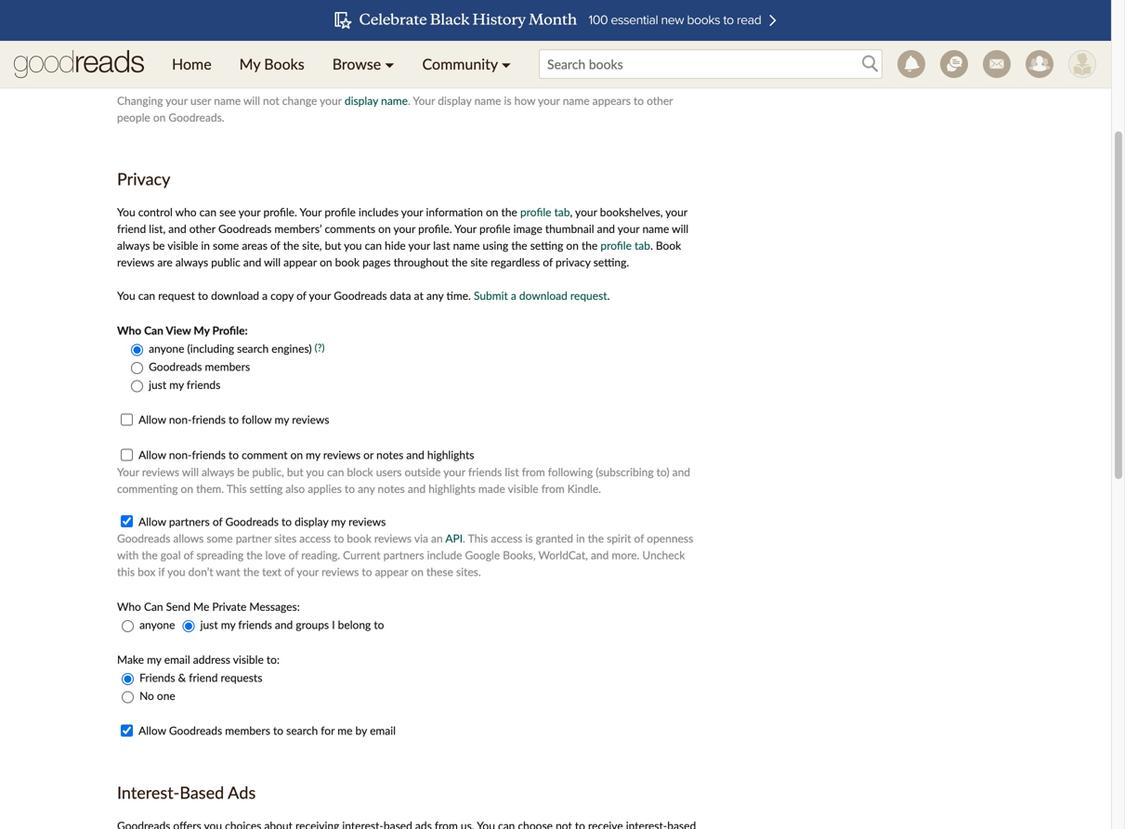 Task type: describe. For each thing, give the bounding box(es) containing it.
to up the reading.
[[334, 532, 344, 546]]

terry turtle image
[[1068, 50, 1096, 78]]

1 vertical spatial members
[[225, 724, 270, 738]]

the down 'partner'
[[246, 549, 263, 562]]

and up "outside"
[[406, 448, 424, 462]]

your right includes
[[401, 205, 423, 219]]

your right copy
[[309, 289, 331, 302]]

reviews up "block"
[[323, 448, 361, 462]]

display inside . your display name is how your name appears to other people on goodreads.
[[438, 94, 472, 107]]

appears
[[592, 94, 631, 107]]

my up (including
[[194, 324, 210, 337]]

your right change
[[320, 94, 342, 107]]

my group discussions image
[[940, 50, 968, 78]]

1 vertical spatial book
[[347, 532, 371, 546]]

to:
[[267, 653, 280, 667]]

your up throughout
[[408, 239, 430, 252]]

of right copy
[[296, 289, 306, 302]]

an
[[431, 532, 443, 546]]

allow for allow non-friends to comment on my reviews or notes and highlights your reviews will always be public, but you can block users outside your friends list from following (subscribing to) and commenting on them. this setting also applies to any notes and highlights made visible from kindle.
[[139, 448, 166, 462]]

block
[[347, 465, 373, 479]]

belong
[[338, 618, 371, 632]]

your up hide
[[393, 222, 415, 236]]

always inside allow non-friends to comment on my reviews or notes and highlights your reviews will always be public, but you can block users outside your friends list from following (subscribing to) and commenting on them. this setting also applies to any notes and highlights made visible from kindle.
[[202, 465, 234, 479]]

this inside allow non-friends to comment on my reviews or notes and highlights your reviews will always be public, but you can block users outside your friends list from following (subscribing to) and commenting on them. this setting also applies to any notes and highlights made visible from kindle.
[[227, 482, 247, 495]]

send
[[166, 600, 190, 614]]

books
[[264, 55, 304, 73]]

name left appears in the right top of the page
[[563, 94, 590, 107]]

list,
[[149, 222, 166, 236]]

can left view
[[144, 324, 163, 337]]

some inside , your bookshelves, your friend list, and other goodreads members' comments on your profile. your profile image thumbnail and your name will always be visible in some areas of the site, but you can hide your last name using the setting on the
[[213, 239, 239, 252]]

current
[[343, 549, 380, 562]]

my down "applies"
[[331, 515, 346, 528]]

members'
[[274, 222, 322, 236]]

of right the spirit
[[634, 532, 644, 546]]

allow for allow partners of goodreads to display my reviews
[[139, 515, 166, 528]]

name left how
[[474, 94, 501, 107]]

the up image
[[501, 205, 517, 219]]

Friends & friend requests radio
[[122, 674, 134, 686]]

the up regardless
[[511, 239, 527, 252]]

of right text
[[284, 566, 294, 579]]

allow for allow goodreads members to search for me by email
[[139, 724, 166, 738]]

text
[[262, 566, 281, 579]]

reviews up current
[[348, 515, 386, 528]]

to up who can view my profile:
[[198, 289, 208, 302]]

1 vertical spatial profile tab link
[[601, 239, 650, 252]]

you inside allow non-friends to comment on my reviews or notes and highlights your reviews will always be public, but you can block users outside your friends list from following (subscribing to) and commenting on them. this setting also applies to any notes and highlights made visible from kindle.
[[306, 465, 324, 479]]

ads
[[228, 783, 256, 803]]

friends for groups
[[238, 618, 272, 632]]

profile up setting.
[[601, 239, 632, 252]]

i
[[332, 618, 335, 632]]

will inside allow non-friends to comment on my reviews or notes and highlights your reviews will always be public, but you can block users outside your friends list from following (subscribing to) and commenting on them. this setting also applies to any notes and highlights made visible from kindle.
[[182, 465, 199, 479]]

allows
[[173, 532, 204, 546]]

goodreads.
[[169, 111, 224, 124]]

submit a download request link
[[474, 289, 607, 302]]

1 download from the left
[[211, 289, 259, 302]]

can inside allow non-friends to comment on my reviews or notes and highlights your reviews will always be public, but you can block users outside your friends list from following (subscribing to) and commenting on them. this setting also applies to any notes and highlights made visible from kindle.
[[327, 465, 344, 479]]

api
[[445, 532, 463, 546]]

goal
[[161, 549, 181, 562]]

just my friends radio
[[131, 380, 143, 392]]

and down 'messages:'
[[275, 618, 293, 632]]

my up friends on the bottom of page
[[147, 653, 161, 667]]

goodreads inside , your bookshelves, your friend list, and other goodreads members' comments on your profile. your profile image thumbnail and your name will always be visible in some areas of the site, but you can hide your last name using the setting on the
[[218, 222, 272, 236]]

search inside anyone (including search engines) (?)
[[237, 342, 269, 355]]

the left text
[[243, 566, 259, 579]]

anyone (including search engines) radio
[[131, 344, 143, 356]]

your inside , your bookshelves, your friend list, and other goodreads members' comments on your profile. your profile image thumbnail and your name will always be visible in some areas of the site, but you can hide your last name using the setting on the
[[454, 222, 477, 236]]

to left for
[[273, 724, 283, 738]]

api link
[[445, 532, 463, 546]]

user
[[190, 94, 211, 107]]

of down goodreads allows some partner sites access to book reviews via an api
[[289, 549, 298, 562]]

2 a from the left
[[511, 289, 516, 302]]

allow for allow non-friends to follow my reviews
[[139, 413, 166, 426]]

these
[[426, 566, 453, 579]]

to right belong
[[374, 618, 384, 632]]

you inside , your bookshelves, your friend list, and other goodreads members' comments on your profile. your profile image thumbnail and your name will always be visible in some areas of the site, but you can hide your last name using the setting on the
[[344, 239, 362, 252]]

bookshelves,
[[600, 205, 663, 219]]

profile:
[[212, 324, 248, 337]]

community ▾ button
[[408, 41, 525, 87]]

anyone for anyone
[[139, 618, 175, 632]]

of down allows on the left
[[184, 549, 193, 562]]

reviews inside . book reviews are always public and will appear on book pages throughout the site regardless of privacy setting.
[[117, 256, 154, 269]]

no one
[[139, 689, 175, 703]]

allow non-friends to follow my reviews
[[139, 413, 329, 426]]

goodreads up with
[[117, 532, 170, 546]]

login
[[155, 59, 182, 74]]

home link
[[158, 41, 225, 87]]

granted
[[536, 532, 573, 546]]

to inside . your display name is how your name appears to other people on goodreads.
[[634, 94, 644, 107]]

engines)
[[272, 342, 312, 355]]

copy
[[270, 289, 294, 302]]

1 horizontal spatial tab
[[635, 239, 650, 252]]

Goodreads members radio
[[131, 362, 143, 374]]

me
[[193, 600, 209, 614]]

private
[[212, 600, 247, 614]]

kindle.
[[567, 482, 601, 495]]

my right 'follow' on the left of the page
[[275, 413, 289, 426]]

my
[[239, 55, 260, 73]]

but inside , your bookshelves, your friend list, and other goodreads members' comments on your profile. your profile image thumbnail and your name will always be visible in some areas of the site, but you can hide your last name using the setting on the
[[325, 239, 341, 252]]

who for who can view my profile:
[[117, 324, 141, 337]]

Allow Goodreads members to search for me by email checkbox
[[121, 725, 133, 737]]

Allow non-friends to follow my reviews checkbox
[[121, 414, 133, 426]]

setting inside allow non-friends to comment on my reviews or notes and highlights your reviews will always be public, but you can block users outside your friends list from following (subscribing to) and commenting on them. this setting also applies to any notes and highlights made visible from kindle.
[[250, 482, 283, 495]]

reviews right 'follow' on the left of the page
[[292, 413, 329, 426]]

can up who can view my profile:
[[138, 289, 155, 302]]

spirit
[[607, 532, 631, 546]]

allow non-friends to comment on my reviews or notes and highlights your reviews will always be public, but you can block users outside your friends list from following (subscribing to) and commenting on them. this setting also applies to any notes and highlights made visible from kindle.
[[117, 448, 690, 495]]

No one radio
[[122, 692, 134, 704]]

0 horizontal spatial display
[[295, 515, 328, 528]]

&
[[178, 671, 186, 685]]

visible inside , your bookshelves, your friend list, and other goodreads members' comments on your profile. your profile image thumbnail and your name will always be visible in some areas of the site, but you can hide your last name using the setting on the
[[168, 239, 198, 252]]

are
[[157, 256, 173, 269]]

home
[[172, 55, 212, 73]]

Search for books to add to your shelves search field
[[539, 49, 883, 79]]

any inside allow non-friends to comment on my reviews or notes and highlights your reviews will always be public, but you can block users outside your friends list from following (subscribing to) and commenting on them. this setting also applies to any notes and highlights made visible from kindle.
[[358, 482, 375, 495]]

name right the user
[[214, 94, 241, 107]]

1 horizontal spatial friend
[[189, 671, 218, 685]]

your up members' at left
[[300, 205, 322, 219]]

profile tab
[[601, 239, 650, 252]]

1 horizontal spatial display
[[345, 94, 378, 107]]

. for your
[[408, 94, 411, 107]]

name up site
[[453, 239, 480, 252]]

who can view my profile:
[[117, 324, 248, 337]]

goodreads allows some partner sites access to book reviews via an api
[[117, 532, 463, 546]]

to down "block"
[[345, 482, 355, 495]]

and inside . this access is granted in the spirit of           openness with the goal of spreading the love of reading. current partners           include google books, worldcat, and more. uncheck this box if you don't           want the text of your reviews to appear on these sites.
[[591, 549, 609, 562]]

my down private
[[221, 618, 235, 632]]

and down who
[[168, 222, 186, 236]]

to left comment
[[229, 448, 239, 462]]

2 download from the left
[[519, 289, 567, 302]]

one
[[157, 689, 175, 703]]

non- for allow non-friends to follow my reviews
[[169, 413, 192, 426]]

the up privacy
[[582, 239, 598, 252]]

how
[[514, 94, 535, 107]]

my inside allow non-friends to comment on my reviews or notes and highlights your reviews will always be public, but you can block users outside your friends list from following (subscribing to) and commenting on them. this setting also applies to any notes and highlights made visible from kindle.
[[306, 448, 320, 462]]

edit login details link
[[117, 52, 235, 81]]

not
[[263, 94, 279, 107]]

just for just my friends
[[149, 378, 166, 391]]

groups
[[296, 618, 329, 632]]

interest-based ads
[[117, 783, 256, 803]]

openness
[[647, 532, 693, 546]]

can inside , your bookshelves, your friend list, and other goodreads members' comments on your profile. your profile image thumbnail and your name will always be visible in some areas of the site, but you can hide your last name using the setting on the
[[365, 239, 382, 252]]

2 request from the left
[[570, 289, 607, 302]]

1 vertical spatial highlights
[[429, 482, 476, 495]]

to up sites
[[281, 515, 292, 528]]

1 horizontal spatial search
[[286, 724, 318, 738]]

no
[[139, 689, 154, 703]]

edit login details
[[129, 59, 223, 74]]

profile up image
[[520, 205, 551, 219]]

applies
[[308, 482, 342, 495]]

name up 'book'
[[642, 222, 669, 236]]

you can request to download a copy of your goodreads data at any time. submit a download request .
[[117, 289, 610, 302]]

will inside , your bookshelves, your friend list, and other goodreads members' comments on your profile. your profile image thumbnail and your name will always be visible in some areas of the site, but you can hide your last name using the setting on the
[[672, 222, 689, 236]]

1 vertical spatial notes
[[378, 482, 405, 495]]

google
[[465, 549, 500, 562]]

your left the user
[[166, 94, 188, 107]]

friends up "made"
[[468, 465, 502, 479]]

make my email address visible to:
[[117, 653, 280, 667]]

partners inside . this access is granted in the spirit of           openness with the goal of spreading the love of reading. current partners           include google books, worldcat, and more. uncheck this box if you don't           want the text of your reviews to appear on these sites.
[[383, 549, 424, 562]]

image
[[513, 222, 542, 236]]

love
[[265, 549, 286, 562]]

just my friends and groups i belong to
[[200, 618, 384, 632]]

your down bookshelves,
[[618, 222, 640, 236]]

. your display name is how your name appears to other people on goodreads.
[[117, 94, 673, 124]]

changing your user name will not change your display name
[[117, 94, 408, 107]]

display name link
[[345, 94, 408, 107]]

always inside . book reviews are always public and will appear on book pages throughout the site regardless of privacy setting.
[[175, 256, 208, 269]]

appear inside . this access is granted in the spirit of           openness with the goal of spreading the love of reading. current partners           include google books, worldcat, and more. uncheck this box if you don't           want the text of your reviews to appear on these sites.
[[375, 566, 408, 579]]

pages
[[362, 256, 391, 269]]

and inside . book reviews are always public and will appear on book pages throughout the site regardless of privacy setting.
[[243, 256, 261, 269]]

the down members' at left
[[283, 239, 299, 252]]

made
[[478, 482, 505, 495]]

appear inside . book reviews are always public and will appear on book pages throughout the site regardless of privacy setting.
[[284, 256, 317, 269]]

include
[[427, 549, 462, 562]]

data
[[390, 289, 411, 302]]

this
[[117, 566, 135, 579]]

last
[[433, 239, 450, 252]]

anyone (including search engines) (?)
[[149, 341, 325, 355]]

the left the spirit
[[588, 532, 604, 546]]

0 horizontal spatial profile.
[[263, 205, 297, 219]]

(subscribing
[[596, 465, 654, 479]]

access inside . this access is granted in the spirit of           openness with the goal of spreading the love of reading. current partners           include google books, worldcat, and more. uncheck this box if you don't           want the text of your reviews to appear on these sites.
[[491, 532, 522, 546]]

following
[[548, 465, 593, 479]]

can
[[144, 600, 163, 614]]

by
[[355, 724, 367, 738]]

for
[[321, 724, 335, 738]]



Task type: locate. For each thing, give the bounding box(es) containing it.
(?) link
[[315, 341, 325, 354]]

0 horizontal spatial a
[[262, 289, 268, 302]]

me
[[337, 724, 353, 738]]

goodreads up the just my friends
[[149, 360, 202, 373]]

can up pages
[[365, 239, 382, 252]]

0 vertical spatial is
[[504, 94, 512, 107]]

box
[[138, 566, 156, 579]]

messages:
[[249, 600, 300, 614]]

any right at
[[426, 289, 444, 302]]

1 vertical spatial be
[[237, 465, 249, 479]]

my down the goodreads members
[[169, 378, 184, 391]]

other down who
[[189, 222, 215, 236]]

this
[[227, 482, 247, 495], [468, 532, 488, 546]]

who up the anyone option
[[117, 600, 141, 614]]

and down the spirit
[[591, 549, 609, 562]]

goodreads up 'partner'
[[225, 515, 279, 528]]

1 allow from the top
[[139, 413, 166, 426]]

book
[[656, 239, 681, 252]]

of
[[270, 239, 280, 252], [543, 256, 553, 269], [296, 289, 306, 302], [213, 515, 223, 528], [634, 532, 644, 546], [184, 549, 193, 562], [289, 549, 298, 562], [284, 566, 294, 579]]

0 vertical spatial search
[[237, 342, 269, 355]]

0 horizontal spatial be
[[153, 239, 165, 252]]

can
[[199, 205, 217, 219], [365, 239, 382, 252], [138, 289, 155, 302], [144, 324, 163, 337], [327, 465, 344, 479]]

more.
[[612, 549, 640, 562]]

anyone inside anyone (including search engines) (?)
[[149, 342, 184, 355]]

1 vertical spatial in
[[576, 532, 585, 546]]

on inside . book reviews are always public and will appear on book pages throughout the site regardless of privacy setting.
[[320, 256, 332, 269]]

1 ▾ from the left
[[385, 55, 394, 73]]

0 vertical spatial non-
[[169, 413, 192, 426]]

hide
[[385, 239, 406, 252]]

0 horizontal spatial partners
[[169, 515, 210, 528]]

1 horizontal spatial ▾
[[502, 55, 511, 73]]

. inside . book reviews are always public and will appear on book pages throughout the site regardless of privacy setting.
[[650, 239, 653, 252]]

but right 'site,'
[[325, 239, 341, 252]]

throughout
[[394, 256, 449, 269]]

2 access from the left
[[491, 532, 522, 546]]

friends & friend requests
[[139, 671, 262, 685]]

on right comment
[[290, 448, 303, 462]]

2 non- from the top
[[169, 448, 192, 462]]

friends for comment
[[192, 448, 226, 462]]

can left the see at the top of page
[[199, 205, 217, 219]]

1 vertical spatial but
[[287, 465, 303, 479]]

other
[[647, 94, 673, 107], [189, 222, 215, 236]]

on down includes
[[378, 222, 391, 236]]

book inside . book reviews are always public and will appear on book pages throughout the site regardless of privacy setting.
[[335, 256, 360, 269]]

0 horizontal spatial just
[[149, 378, 166, 391]]

,
[[570, 205, 573, 219]]

friend inside , your bookshelves, your friend list, and other goodreads members' comments on your profile. your profile image thumbnail and your name will always be visible in some areas of the site, but you can hide your last name using the setting on the
[[117, 222, 146, 236]]

and down areas
[[243, 256, 261, 269]]

your right "outside"
[[443, 465, 465, 479]]

0 vertical spatial who
[[117, 324, 141, 337]]

on down changing
[[153, 111, 166, 124]]

just for just my friends and groups i belong to
[[200, 618, 218, 632]]

0 vertical spatial profile.
[[263, 205, 297, 219]]

2 horizontal spatial visible
[[508, 482, 539, 495]]

profile. up last
[[418, 222, 452, 236]]

be inside , your bookshelves, your friend list, and other goodreads members' comments on your profile. your profile image thumbnail and your name will always be visible in some areas of the site, but you can hide your last name using the setting on the
[[153, 239, 165, 252]]

0 horizontal spatial friend
[[117, 222, 146, 236]]

. book reviews are always public and will appear on book pages throughout the site regardless of privacy setting.
[[117, 239, 681, 269]]

your up 'book'
[[665, 205, 687, 219]]

to right appears in the right top of the page
[[634, 94, 644, 107]]

of inside , your bookshelves, your friend list, and other goodreads members' comments on your profile. your profile image thumbnail and your name will always be visible in some areas of the site, but you can hide your last name using the setting on the
[[270, 239, 280, 252]]

request
[[158, 289, 195, 302], [570, 289, 607, 302]]

to left 'follow' on the left of the page
[[229, 413, 239, 426]]

profile.
[[263, 205, 297, 219], [418, 222, 452, 236]]

0 vertical spatial any
[[426, 289, 444, 302]]

is
[[504, 94, 512, 107], [525, 532, 533, 546]]

your right the see at the top of page
[[239, 205, 261, 219]]

thumbnail
[[545, 222, 594, 236]]

people
[[117, 111, 150, 124]]

. for book
[[650, 239, 653, 252]]

just my friends and groups I belong to radio
[[183, 621, 195, 633]]

who for who can send me private messages:
[[117, 600, 141, 614]]

some up "spreading"
[[207, 532, 233, 546]]

0 vertical spatial from
[[522, 465, 545, 479]]

.
[[408, 94, 411, 107], [650, 239, 653, 252], [607, 289, 610, 302], [463, 532, 465, 546]]

but up also
[[287, 465, 303, 479]]

1 vertical spatial appear
[[375, 566, 408, 579]]

0 horizontal spatial any
[[358, 482, 375, 495]]

be inside allow non-friends to comment on my reviews or notes and highlights your reviews will always be public, but you can block users outside your friends list from following (subscribing to) and commenting on them. this setting also applies to any notes and highlights made visible from kindle.
[[237, 465, 249, 479]]

. down browse ▾ dropdown button
[[408, 94, 411, 107]]

Allow non-friends to comment on my reviews or notes and highlights checkbox
[[121, 449, 133, 461]]

▾ right browse
[[385, 55, 394, 73]]

of down them.
[[213, 515, 223, 528]]

from down following
[[541, 482, 565, 495]]

name down browse ▾ dropdown button
[[381, 94, 408, 107]]

in up worldcat,
[[576, 532, 585, 546]]

0 horizontal spatial download
[[211, 289, 259, 302]]

0 horizontal spatial ▾
[[385, 55, 394, 73]]

1 vertical spatial profile.
[[418, 222, 452, 236]]

goodreads members
[[149, 360, 250, 373]]

browse
[[332, 55, 381, 73]]

1 vertical spatial just
[[200, 618, 218, 632]]

2 allow from the top
[[139, 448, 166, 462]]

and up profile tab
[[597, 222, 615, 236]]

1 vertical spatial search
[[286, 724, 318, 738]]

anyone down can
[[139, 618, 175, 632]]

sites
[[274, 532, 297, 546]]

will inside . book reviews are always public and will appear on book pages throughout the site regardless of privacy setting.
[[264, 256, 281, 269]]

1 horizontal spatial access
[[491, 532, 522, 546]]

your inside . your display name is how your name appears to other people on goodreads.
[[538, 94, 560, 107]]

comment
[[242, 448, 288, 462]]

0 vertical spatial visible
[[168, 239, 198, 252]]

will
[[243, 94, 260, 107], [672, 222, 689, 236], [264, 256, 281, 269], [182, 465, 199, 479]]

1 horizontal spatial visible
[[233, 653, 264, 667]]

your right ,
[[575, 205, 597, 219]]

allow goodreads members to search for me by email
[[139, 724, 396, 738]]

0 horizontal spatial tab
[[554, 205, 570, 219]]

0 vertical spatial partners
[[169, 515, 210, 528]]

Search books text field
[[539, 49, 883, 79]]

any down "block"
[[358, 482, 375, 495]]

0 vertical spatial email
[[164, 653, 190, 667]]

be left public,
[[237, 465, 249, 479]]

other inside . your display name is how your name appears to other people on goodreads.
[[647, 94, 673, 107]]

1 vertical spatial other
[[189, 222, 215, 236]]

1 vertical spatial email
[[370, 724, 396, 738]]

via
[[414, 532, 428, 546]]

allow right allow partners of goodreads to display my reviews checkbox
[[139, 515, 166, 528]]

in inside , your bookshelves, your friend list, and other goodreads members' comments on your profile. your profile image thumbnail and your name will always be visible in some areas of the site, but you can hide your last name using the setting on the
[[201, 239, 210, 252]]

site,
[[302, 239, 322, 252]]

just right the just my friends option
[[149, 378, 166, 391]]

of inside . book reviews are always public and will appear on book pages throughout the site regardless of privacy setting.
[[543, 256, 553, 269]]

areas
[[242, 239, 268, 252]]

1 horizontal spatial download
[[519, 289, 567, 302]]

1 horizontal spatial is
[[525, 532, 533, 546]]

2 you from the top
[[117, 289, 135, 302]]

notifications image
[[898, 50, 925, 78]]

0 horizontal spatial access
[[299, 532, 331, 546]]

. down setting.
[[607, 289, 610, 302]]

0 vertical spatial be
[[153, 239, 165, 252]]

reading.
[[301, 549, 340, 562]]

on
[[153, 111, 166, 124], [486, 205, 498, 219], [378, 222, 391, 236], [566, 239, 579, 252], [320, 256, 332, 269], [290, 448, 303, 462], [181, 482, 193, 495], [411, 566, 424, 579]]

1 a from the left
[[262, 289, 268, 302]]

1 vertical spatial tab
[[635, 239, 650, 252]]

you for you can request to download a copy of your goodreads data at any time. submit a download request .
[[117, 289, 135, 302]]

1 non- from the top
[[169, 413, 192, 426]]

0 horizontal spatial appear
[[284, 256, 317, 269]]

privacy
[[117, 169, 170, 189]]

this right them.
[[227, 482, 247, 495]]

a
[[262, 289, 268, 302], [511, 289, 516, 302]]

your inside allow non-friends to comment on my reviews or notes and highlights your reviews will always be public, but you can block users outside your friends list from following (subscribing to) and commenting on them. this setting also applies to any notes and highlights made visible from kindle.
[[117, 465, 139, 479]]

to inside . this access is granted in the spirit of           openness with the goal of spreading the love of reading. current partners           include google books, worldcat, and more. uncheck this box if you don't           want the text of your reviews to appear on these sites.
[[362, 566, 372, 579]]

will down areas
[[264, 256, 281, 269]]

1 vertical spatial from
[[541, 482, 565, 495]]

if
[[158, 566, 165, 579]]

0 horizontal spatial in
[[201, 239, 210, 252]]

anyone down view
[[149, 342, 184, 355]]

submit
[[474, 289, 508, 302]]

on left these
[[411, 566, 424, 579]]

access
[[299, 532, 331, 546], [491, 532, 522, 546]]

1 horizontal spatial but
[[325, 239, 341, 252]]

1 horizontal spatial request
[[570, 289, 607, 302]]

1 who from the top
[[117, 324, 141, 337]]

0 horizontal spatial other
[[189, 222, 215, 236]]

reviews up commenting
[[142, 465, 179, 479]]

your right how
[[538, 94, 560, 107]]

search left for
[[286, 724, 318, 738]]

1 vertical spatial non-
[[169, 448, 192, 462]]

0 vertical spatial profile tab link
[[520, 205, 570, 219]]

on left them.
[[181, 482, 193, 495]]

profile. inside , your bookshelves, your friend list, and other goodreads members' comments on your profile. your profile image thumbnail and your name will always be visible in some areas of the site, but you can hide your last name using the setting on the
[[418, 222, 452, 236]]

1 request from the left
[[158, 289, 195, 302]]

▾ for browse ▾
[[385, 55, 394, 73]]

from
[[522, 465, 545, 479], [541, 482, 565, 495]]

setting inside , your bookshelves, your friend list, and other goodreads members' comments on your profile. your profile image thumbnail and your name will always be visible in some areas of the site, but you can hide your last name using the setting on the
[[530, 239, 563, 252]]

0 horizontal spatial is
[[504, 94, 512, 107]]

be
[[153, 239, 165, 252], [237, 465, 249, 479]]

0 vertical spatial tab
[[554, 205, 570, 219]]

you
[[117, 205, 135, 219], [117, 289, 135, 302]]

to)
[[657, 465, 669, 479]]

members
[[205, 360, 250, 373], [225, 724, 270, 738]]

download down regardless
[[519, 289, 567, 302]]

0 vertical spatial highlights
[[427, 448, 474, 462]]

2 ▾ from the left
[[502, 55, 511, 73]]

allow right allow goodreads members to search for me by email 'option'
[[139, 724, 166, 738]]

anyone radio
[[122, 621, 134, 633]]

. inside . this access is granted in the spirit of           openness with the goal of spreading the love of reading. current partners           include google books, worldcat, and more. uncheck this box if you don't           want the text of your reviews to appear on these sites.
[[463, 532, 465, 546]]

be down "list,"
[[153, 239, 165, 252]]

to down current
[[362, 566, 372, 579]]

commenting
[[117, 482, 178, 495]]

0 horizontal spatial visible
[[168, 239, 198, 252]]

profile up using
[[479, 222, 511, 236]]

menu
[[158, 41, 525, 87]]

on down 'site,'
[[320, 256, 332, 269]]

goodreads
[[218, 222, 272, 236], [334, 289, 387, 302], [149, 360, 202, 373], [225, 515, 279, 528], [117, 532, 170, 546], [169, 724, 222, 738]]

1 vertical spatial some
[[207, 532, 233, 546]]

2 horizontal spatial display
[[438, 94, 472, 107]]

the inside . book reviews are always public and will appear on book pages throughout the site regardless of privacy setting.
[[452, 256, 468, 269]]

on up using
[[486, 205, 498, 219]]

0 vertical spatial friend
[[117, 222, 146, 236]]

display down browse ▾ dropdown button
[[345, 94, 378, 107]]

3 allow from the top
[[139, 515, 166, 528]]

and down "outside"
[[408, 482, 426, 495]]

other inside , your bookshelves, your friend list, and other goodreads members' comments on your profile. your profile image thumbnail and your name will always be visible in some areas of the site, but you can hide your last name using the setting on the
[[189, 222, 215, 236]]

▾ for community ▾
[[502, 55, 511, 73]]

profile tab link
[[520, 205, 570, 219], [601, 239, 650, 252]]

, your bookshelves, your friend list, and other goodreads members' comments on your profile. your profile image thumbnail and your name will always be visible in some areas of the site, but you can hide your last name using the setting on the
[[117, 205, 689, 252]]

1 horizontal spatial any
[[426, 289, 444, 302]]

1 horizontal spatial profile.
[[418, 222, 452, 236]]

want
[[216, 566, 240, 579]]

browse ▾
[[332, 55, 394, 73]]

and right to)
[[672, 465, 690, 479]]

is inside . this access is granted in the spirit of           openness with the goal of spreading the love of reading. current partners           include google books, worldcat, and more. uncheck this box if you don't           want the text of your reviews to appear on these sites.
[[525, 532, 533, 546]]

0 horizontal spatial email
[[164, 653, 190, 667]]

the up box
[[142, 549, 158, 562]]

friends for follow
[[192, 413, 226, 426]]

you control who can see your profile. your profile includes your information on the profile tab
[[117, 205, 570, 219]]

your
[[166, 94, 188, 107], [320, 94, 342, 107], [538, 94, 560, 107], [239, 205, 261, 219], [401, 205, 423, 219], [575, 205, 597, 219], [665, 205, 687, 219], [393, 222, 415, 236], [618, 222, 640, 236], [408, 239, 430, 252], [309, 289, 331, 302], [443, 465, 465, 479], [297, 566, 319, 579]]

0 vertical spatial always
[[117, 239, 150, 252]]

just down who can send me private messages:
[[200, 618, 218, 632]]

1 horizontal spatial setting
[[530, 239, 563, 252]]

1 vertical spatial anyone
[[139, 618, 175, 632]]

but inside allow non-friends to comment on my reviews or notes and highlights your reviews will always be public, but you can block users outside your friends list from following (subscribing to) and commenting on them. this setting also applies to any notes and highlights made visible from kindle.
[[287, 465, 303, 479]]

friends down 'messages:'
[[238, 618, 272, 632]]

2 who from the top
[[117, 600, 141, 614]]

0 vertical spatial you
[[344, 239, 362, 252]]

setting down image
[[530, 239, 563, 252]]

goodreads down pages
[[334, 289, 387, 302]]

goodreads up areas
[[218, 222, 272, 236]]

display up goodreads allows some partner sites access to book reviews via an api
[[295, 515, 328, 528]]

inbox image
[[983, 50, 1011, 78]]

list
[[505, 465, 519, 479]]

always inside , your bookshelves, your friend list, and other goodreads members' comments on your profile. your profile image thumbnail and your name will always be visible in some areas of the site, but you can hide your last name using the setting on the
[[117, 239, 150, 252]]

0 vertical spatial anyone
[[149, 342, 184, 355]]

Allow partners of Goodreads to display my reviews checkbox
[[121, 516, 133, 528]]

. for this
[[463, 532, 465, 546]]

using
[[483, 239, 508, 252]]

allow
[[139, 413, 166, 426], [139, 448, 166, 462], [139, 515, 166, 528], [139, 724, 166, 738]]

1 vertical spatial you
[[117, 289, 135, 302]]

appear
[[284, 256, 317, 269], [375, 566, 408, 579]]

1 vertical spatial any
[[358, 482, 375, 495]]

reviews
[[117, 256, 154, 269], [292, 413, 329, 426], [323, 448, 361, 462], [142, 465, 179, 479], [348, 515, 386, 528], [374, 532, 412, 546], [322, 566, 359, 579]]

2 horizontal spatial you
[[344, 239, 362, 252]]

friend requests image
[[1026, 50, 1054, 78]]

1 vertical spatial friend
[[189, 671, 218, 685]]

my up "applies"
[[306, 448, 320, 462]]

0 vertical spatial other
[[647, 94, 673, 107]]

you inside . this access is granted in the spirit of           openness with the goal of spreading the love of reading. current partners           include google books, worldcat, and more. uncheck this box if you don't           want the text of your reviews to appear on these sites.
[[167, 566, 185, 579]]

regardless
[[491, 256, 540, 269]]

4 allow from the top
[[139, 724, 166, 738]]

will left not at the top
[[243, 94, 260, 107]]

you for you control who can see your profile. your profile includes your information on the profile tab
[[117, 205, 135, 219]]

0 vertical spatial this
[[227, 482, 247, 495]]

members down the requests
[[225, 724, 270, 738]]

non- for allow non-friends to comment on my reviews or notes and highlights your reviews will always be public, but you can block users outside your friends list from following (subscribing to) and commenting on them. this setting also applies to any notes and highlights made visible from kindle.
[[169, 448, 192, 462]]

friends down the just my friends
[[192, 413, 226, 426]]

sites.
[[456, 566, 481, 579]]

reviews inside . this access is granted in the spirit of           openness with the goal of spreading the love of reading. current partners           include google books, worldcat, and more. uncheck this box if you don't           want the text of your reviews to appear on these sites.
[[322, 566, 359, 579]]

public
[[211, 256, 241, 269]]

spreading
[[196, 549, 244, 562]]

0 vertical spatial setting
[[530, 239, 563, 252]]

2 vertical spatial always
[[202, 465, 234, 479]]

1 horizontal spatial be
[[237, 465, 249, 479]]

tab
[[554, 205, 570, 219], [635, 239, 650, 252]]

just my friends
[[149, 378, 220, 391]]

on inside . this access is granted in the spirit of           openness with the goal of spreading the love of reading. current partners           include google books, worldcat, and more. uncheck this box if you don't           want the text of your reviews to appear on these sites.
[[411, 566, 424, 579]]

1 horizontal spatial in
[[576, 532, 585, 546]]

your inside allow non-friends to comment on my reviews or notes and highlights your reviews will always be public, but you can block users outside your friends list from following (subscribing to) and commenting on them. this setting also applies to any notes and highlights made visible from kindle.
[[443, 465, 465, 479]]

profile tab link up setting.
[[601, 239, 650, 252]]

goodreads down one
[[169, 724, 222, 738]]

highlights down "outside"
[[429, 482, 476, 495]]

non- inside allow non-friends to comment on my reviews or notes and highlights your reviews will always be public, but you can block users outside your friends list from following (subscribing to) and commenting on them. this setting also applies to any notes and highlights made visible from kindle.
[[169, 448, 192, 462]]

1 you from the top
[[117, 205, 135, 219]]

based
[[180, 783, 224, 803]]

1 horizontal spatial other
[[647, 94, 673, 107]]

don't
[[188, 566, 213, 579]]

tab left 'book'
[[635, 239, 650, 252]]

1 vertical spatial this
[[468, 532, 488, 546]]

1 access from the left
[[299, 532, 331, 546]]

interest-
[[117, 783, 180, 803]]

this inside . this access is granted in the spirit of           openness with the goal of spreading the love of reading. current partners           include google books, worldcat, and more. uncheck this box if you don't           want the text of your reviews to appear on these sites.
[[468, 532, 488, 546]]

who up anyone (including search engines) option at the top
[[117, 324, 141, 337]]

1 vertical spatial is
[[525, 532, 533, 546]]

1 horizontal spatial email
[[370, 724, 396, 738]]

2 vertical spatial visible
[[233, 653, 264, 667]]

friends up them.
[[192, 448, 226, 462]]

friends down the goodreads members
[[187, 378, 220, 391]]

reviews left via
[[374, 532, 412, 546]]

follow
[[242, 413, 272, 426]]

them.
[[196, 482, 224, 495]]

comments
[[325, 222, 375, 236]]

with
[[117, 549, 139, 562]]

0 horizontal spatial profile tab link
[[520, 205, 570, 219]]

on up privacy
[[566, 239, 579, 252]]

edit
[[129, 59, 151, 74]]

profile up comments
[[325, 205, 356, 219]]

profile inside , your bookshelves, your friend list, and other goodreads members' comments on your profile. your profile image thumbnail and your name will always be visible in some areas of the site, but you can hide your last name using the setting on the
[[479, 222, 511, 236]]

1 vertical spatial partners
[[383, 549, 424, 562]]

can up "applies"
[[327, 465, 344, 479]]

allow inside allow non-friends to comment on my reviews or notes and highlights your reviews will always be public, but you can block users outside your friends list from following (subscribing to) and commenting on them. this setting also applies to any notes and highlights made visible from kindle.
[[139, 448, 166, 462]]

1 horizontal spatial this
[[468, 532, 488, 546]]

is inside . your display name is how your name appears to other people on goodreads.
[[504, 94, 512, 107]]

1 vertical spatial always
[[175, 256, 208, 269]]

profile tab link up image
[[520, 205, 570, 219]]

you right if
[[167, 566, 185, 579]]

0 vertical spatial in
[[201, 239, 210, 252]]

your down 'allow non-friends to comment on my reviews or notes and highlights' checkbox
[[117, 465, 139, 479]]

books,
[[503, 549, 536, 562]]

0 vertical spatial members
[[205, 360, 250, 373]]

allow right 'allow non-friends to comment on my reviews or notes and highlights' checkbox
[[139, 448, 166, 462]]

of right areas
[[270, 239, 280, 252]]

1 vertical spatial setting
[[250, 482, 283, 495]]

my books
[[239, 55, 304, 73]]

visible inside allow non-friends to comment on my reviews or notes and highlights your reviews will always be public, but you can block users outside your friends list from following (subscribing to) and commenting on them. this setting also applies to any notes and highlights made visible from kindle.
[[508, 482, 539, 495]]

1 horizontal spatial you
[[306, 465, 324, 479]]

0 vertical spatial but
[[325, 239, 341, 252]]

0 vertical spatial some
[[213, 239, 239, 252]]

(including
[[187, 342, 234, 355]]

0 vertical spatial notes
[[376, 448, 404, 462]]

privacy
[[556, 256, 591, 269]]

on inside . your display name is how your name appears to other people on goodreads.
[[153, 111, 166, 124]]

. inside . your display name is how your name appears to other people on goodreads.
[[408, 94, 411, 107]]

in inside . this access is granted in the spirit of           openness with the goal of spreading the love of reading. current partners           include google books, worldcat, and more. uncheck this box if you don't           want the text of your reviews to appear on these sites.
[[576, 532, 585, 546]]

visible up the requests
[[233, 653, 264, 667]]

non- down the just my friends
[[169, 413, 192, 426]]

1 vertical spatial you
[[306, 465, 324, 479]]

0 vertical spatial you
[[117, 205, 135, 219]]

your inside . your display name is how your name appears to other people on goodreads.
[[413, 94, 435, 107]]

display down community
[[438, 94, 472, 107]]

. this access is granted in the spirit of           openness with the goal of spreading the love of reading. current partners           include google books, worldcat, and more. uncheck this box if you don't           want the text of your reviews to appear on these sites.
[[117, 532, 693, 579]]

information
[[426, 205, 483, 219]]

1 horizontal spatial profile tab link
[[601, 239, 650, 252]]

who
[[117, 324, 141, 337], [117, 600, 141, 614]]

your inside . this access is granted in the spirit of           openness with the goal of spreading the love of reading. current partners           include google books, worldcat, and more. uncheck this box if you don't           want the text of your reviews to appear on these sites.
[[297, 566, 319, 579]]

at
[[414, 289, 424, 302]]

and
[[168, 222, 186, 236], [597, 222, 615, 236], [243, 256, 261, 269], [406, 448, 424, 462], [672, 465, 690, 479], [408, 482, 426, 495], [591, 549, 609, 562], [275, 618, 293, 632]]

anyone for anyone (including search engines) (?)
[[149, 342, 184, 355]]

access up books,
[[491, 532, 522, 546]]

just
[[149, 378, 166, 391], [200, 618, 218, 632]]

0 horizontal spatial search
[[237, 342, 269, 355]]

menu containing home
[[158, 41, 525, 87]]

my
[[194, 324, 210, 337], [169, 378, 184, 391], [275, 413, 289, 426], [306, 448, 320, 462], [331, 515, 346, 528], [221, 618, 235, 632], [147, 653, 161, 667]]



Task type: vqa. For each thing, say whether or not it's contained in the screenshot.
copy
yes



